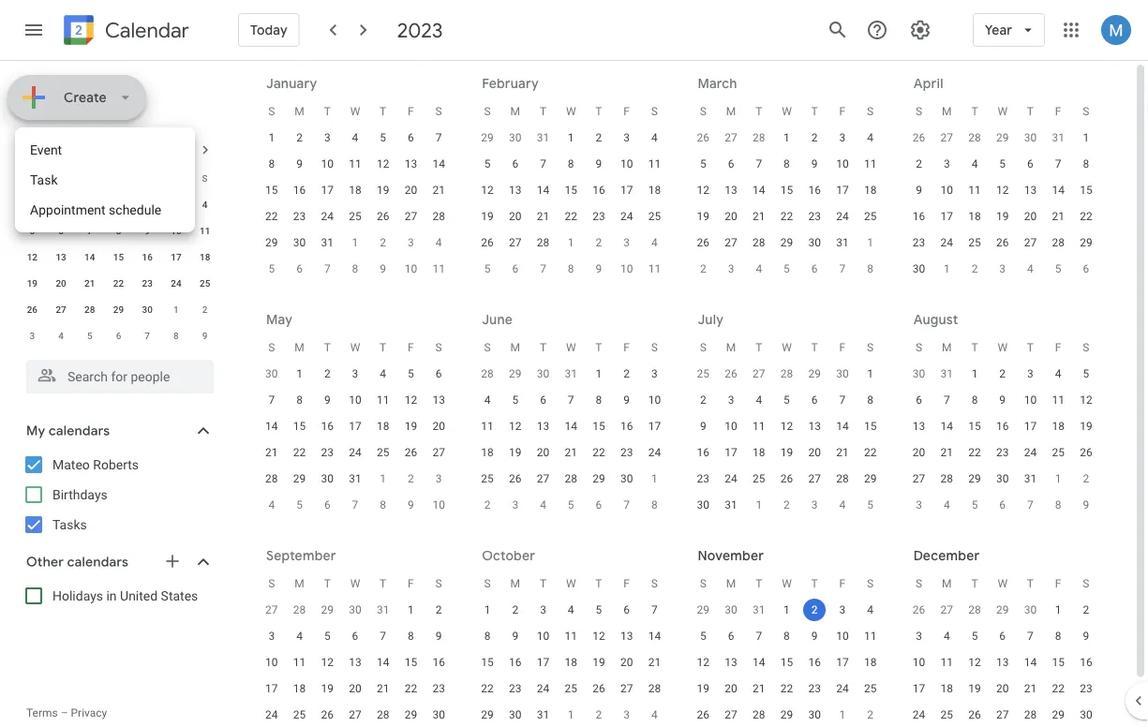 Task type: describe. For each thing, give the bounding box(es) containing it.
w for january
[[350, 105, 360, 118]]

november 2023
[[26, 142, 127, 158]]

8 inside the 'september' grid
[[408, 630, 414, 643]]

my calendars
[[26, 423, 110, 440]]

10 inside october grid
[[537, 630, 550, 643]]

11 inside 'element'
[[648, 262, 661, 276]]

28 element inside january grid
[[428, 205, 450, 228]]

–
[[61, 707, 68, 720]]

22 inside november 2023 grid
[[113, 277, 124, 289]]

28 element inside may grid
[[260, 468, 283, 490]]

3 inside grid
[[30, 330, 35, 341]]

f for november
[[839, 577, 846, 591]]

26 inside august grid
[[1080, 446, 1093, 459]]

13 inside august grid
[[913, 420, 925, 433]]

may grid
[[258, 335, 453, 518]]

24 inside october grid
[[537, 682, 550, 696]]

june 8 element
[[372, 494, 394, 516]]

august 2 element
[[776, 494, 798, 516]]

row containing 18
[[474, 440, 669, 466]]

22 inside the december "grid"
[[1052, 682, 1065, 696]]

22 inside april grid
[[1080, 210, 1093, 223]]

september 5 element
[[964, 494, 986, 516]]

7 inside the 'september' grid
[[380, 630, 386, 643]]

december 2 element for 3
[[859, 704, 882, 726]]

june 26 element
[[720, 363, 742, 385]]

appointment schedule
[[30, 202, 161, 217]]

17 inside august grid
[[1024, 420, 1037, 433]]

april 5 element
[[776, 258, 798, 280]]

june 6 element
[[316, 494, 339, 516]]

20 inside july grid
[[808, 446, 821, 459]]

december 1 element for 4
[[165, 298, 187, 321]]

9 inside the 'september' grid
[[436, 630, 442, 643]]

7 inside april grid
[[1055, 157, 1062, 171]]

17 inside april grid
[[941, 210, 953, 223]]

december
[[914, 547, 980, 564]]

6 inside the 'september' grid
[[352, 630, 358, 643]]

row group for september
[[258, 597, 453, 727]]

july 4 element
[[532, 494, 554, 516]]

20 inside april grid
[[1024, 210, 1037, 223]]

28 for the march 28 element
[[969, 131, 981, 144]]

12 inside the march "grid"
[[697, 184, 710, 197]]

march 27 element
[[936, 127, 958, 149]]

29 inside january grid
[[265, 236, 278, 249]]

june 1 element
[[372, 468, 394, 490]]

other
[[26, 554, 64, 571]]

14 inside november 2023 grid
[[84, 251, 95, 262]]

27 element inside october grid
[[616, 678, 638, 700]]

12 inside october grid
[[593, 630, 605, 643]]

11 inside november 2023 grid
[[200, 225, 210, 236]]

20 inside june grid
[[537, 446, 550, 459]]

september grid
[[258, 571, 453, 727]]

my calendars list
[[4, 450, 232, 540]]

my calendars button
[[4, 416, 232, 446]]

w for september
[[350, 577, 360, 591]]

june 10 element
[[428, 494, 450, 516]]

31 element left august 1 element at the bottom of page
[[720, 494, 742, 516]]

december 3 element
[[21, 324, 43, 347]]

w for february
[[566, 105, 576, 118]]

june 29 element
[[803, 363, 826, 385]]

states
[[161, 588, 198, 604]]

f for march
[[839, 105, 846, 118]]

september 1 element
[[1047, 468, 1070, 490]]

26 inside may grid
[[405, 446, 417, 459]]

12 inside 'november' grid
[[697, 656, 710, 669]]

27 inside november 2023 grid
[[56, 304, 66, 315]]

june 9 element
[[400, 494, 422, 516]]

july 7 element
[[616, 494, 638, 516]]

10 inside the 'september' grid
[[265, 656, 278, 669]]

january grid
[[258, 98, 453, 282]]

w for may
[[350, 341, 360, 354]]

16 inside may grid
[[321, 420, 334, 433]]

january 29 element
[[476, 127, 499, 149]]

21 inside october grid
[[648, 656, 661, 669]]

september 6 element
[[991, 494, 1014, 516]]

august 28 element
[[288, 599, 311, 621]]

holidays
[[52, 588, 103, 604]]

m for july
[[726, 341, 736, 354]]

april 6 element
[[803, 258, 826, 280]]

11 inside "element"
[[432, 262, 445, 276]]

june 25 element
[[692, 363, 715, 385]]

22 inside 'november' grid
[[781, 682, 793, 696]]

birthdays
[[52, 487, 108, 502]]

today
[[250, 22, 287, 38]]

20 inside february grid
[[509, 210, 522, 223]]

row group for january
[[258, 125, 453, 282]]

row group for july
[[689, 361, 884, 518]]

february 2 element
[[372, 232, 394, 254]]

november grid
[[689, 571, 884, 727]]

18 inside may grid
[[377, 420, 389, 433]]

july 31 element
[[936, 363, 958, 385]]

may 2 element
[[964, 258, 986, 280]]

28 inside august grid
[[941, 472, 953, 486]]

may 3 element
[[991, 258, 1014, 280]]

calendars for other calendars
[[67, 554, 128, 571]]

11 element inside november 2023 grid
[[194, 219, 216, 242]]

22 inside june grid
[[593, 446, 605, 459]]

august grid
[[905, 335, 1100, 518]]

may 1 element
[[936, 258, 958, 280]]

row containing 6
[[905, 387, 1100, 413]]

w for april
[[998, 105, 1008, 118]]

april 2 element
[[692, 258, 715, 280]]

26 inside february grid
[[481, 236, 494, 249]]

june 30 element
[[831, 363, 854, 385]]

august 1 element
[[748, 494, 770, 516]]

31 element up february 7 element at the top of page
[[316, 232, 339, 254]]

11 element inside october grid
[[560, 625, 582, 648]]

february 10 element
[[400, 258, 422, 280]]

november for november
[[698, 547, 764, 564]]

m for october
[[510, 577, 520, 591]]

appointment
[[30, 202, 105, 217]]

31 inside 'november' grid
[[753, 604, 765, 617]]

april 30 element
[[260, 363, 283, 385]]

june 27 element
[[748, 363, 770, 385]]

24 inside august grid
[[1024, 446, 1037, 459]]

row group for march
[[689, 125, 884, 282]]

9 inside 'november' grid
[[812, 630, 818, 643]]

today button
[[238, 7, 300, 52]]

19 inside the march "grid"
[[697, 210, 710, 223]]

9 inside april grid
[[916, 184, 922, 197]]

august 4 element
[[831, 494, 854, 516]]

f for january
[[408, 105, 414, 118]]

august 5 element
[[859, 494, 882, 516]]

october 30 element for s
[[50, 193, 72, 216]]

25 inside november 2023 grid
[[200, 277, 210, 289]]

february 1 element
[[344, 232, 366, 254]]

12 inside november 2023 grid
[[27, 251, 38, 262]]

27 element inside the 'september' grid
[[344, 704, 366, 726]]

july 6 element
[[588, 494, 610, 516]]

december 1 element for 3
[[831, 704, 854, 726]]

july 1 element
[[643, 468, 666, 490]]

calendar heading
[[101, 17, 189, 44]]

25 inside the 'september' grid
[[293, 709, 306, 722]]

18 inside the march "grid"
[[864, 184, 877, 197]]

march 26 element
[[908, 127, 930, 149]]

july 3 element
[[504, 494, 527, 516]]

m for december
[[942, 577, 952, 591]]

october 29 element for t
[[692, 599, 715, 621]]

9 inside july grid
[[700, 420, 707, 433]]

september 3 element
[[908, 494, 930, 516]]

25 inside february grid
[[648, 210, 661, 223]]

m for february
[[510, 105, 520, 118]]

m for august
[[942, 341, 952, 354]]

june 28 element
[[776, 363, 798, 385]]

november 2023 grid
[[18, 165, 219, 349]]

21 inside july grid
[[836, 446, 849, 459]]

13 inside january grid
[[405, 157, 417, 171]]

31 element left november 1 element
[[532, 704, 554, 726]]

terms link
[[26, 707, 58, 720]]

f for may
[[408, 341, 414, 354]]

may 30 element
[[532, 363, 554, 385]]

23 inside the march "grid"
[[808, 210, 821, 223]]

privacy link
[[71, 707, 107, 720]]

24 inside 'november' grid
[[836, 682, 849, 696]]

april 7 element
[[831, 258, 854, 280]]

23 inside july grid
[[697, 472, 710, 486]]

january 30 element
[[504, 127, 527, 149]]

m for november
[[726, 577, 736, 591]]

23 inside the december "grid"
[[1080, 682, 1093, 696]]

november 29 element
[[991, 599, 1014, 621]]

18 inside april grid
[[969, 210, 981, 223]]

march 11 element
[[643, 258, 666, 280]]

11 inside the 'september' grid
[[293, 656, 306, 669]]

18 inside 'november' grid
[[864, 656, 877, 669]]

17 inside november 2023 grid
[[171, 251, 181, 262]]

row containing 14
[[258, 413, 453, 440]]

21 inside the december "grid"
[[1024, 682, 1037, 696]]

0 vertical spatial 2023
[[397, 17, 443, 43]]

16 inside november 2023 grid
[[142, 251, 153, 262]]

other calendars
[[26, 554, 128, 571]]

16 inside february grid
[[593, 184, 605, 197]]

march grid
[[689, 98, 884, 282]]

june 7 element
[[344, 494, 366, 516]]

31 element up june 7 element
[[344, 468, 366, 490]]

20 inside the march "grid"
[[725, 210, 738, 223]]

11 element inside august grid
[[1047, 389, 1070, 412]]

24 inside the 'september' grid
[[265, 709, 278, 722]]

march
[[698, 75, 737, 92]]

w for october
[[566, 577, 576, 591]]

26 inside october grid
[[593, 682, 605, 696]]

7 inside october grid
[[651, 604, 658, 617]]

february 28 element
[[748, 127, 770, 149]]

january 31 element
[[532, 127, 554, 149]]

february 8 element
[[344, 258, 366, 280]]

february 4 element
[[428, 232, 450, 254]]

24 inside june grid
[[648, 446, 661, 459]]

28 for 28 'element' within the december "grid"
[[1024, 709, 1037, 722]]

april 8 element
[[859, 258, 882, 280]]

calendar element
[[60, 11, 189, 52]]

f for february
[[624, 105, 630, 118]]

schedule
[[109, 202, 161, 217]]

my
[[26, 423, 45, 440]]

march 1 element
[[560, 232, 582, 254]]

2 inside the 'september' grid
[[436, 604, 442, 617]]

28 element inside 'november' grid
[[748, 704, 770, 726]]

march 30 element
[[1019, 127, 1042, 149]]

march 31 element
[[1047, 127, 1070, 149]]

10 inside april grid
[[941, 184, 953, 197]]

7 inside july grid
[[839, 394, 846, 407]]

m for april
[[942, 105, 952, 118]]

24 inside february grid
[[620, 210, 633, 223]]

april grid
[[905, 98, 1100, 282]]

w for august
[[998, 341, 1008, 354]]

21 inside february grid
[[537, 210, 550, 223]]

december 6 element
[[107, 324, 130, 347]]

calendar
[[105, 17, 189, 44]]

11 inside august grid
[[1052, 394, 1065, 407]]

Search for people text field
[[37, 360, 202, 394]]

w for december
[[998, 577, 1008, 591]]

may 4 element
[[1019, 258, 1042, 280]]

m for january
[[295, 105, 304, 118]]

july 8 element
[[643, 494, 666, 516]]

19 inside july grid
[[781, 446, 793, 459]]

mateo
[[52, 457, 90, 472]]

row group for february
[[474, 125, 669, 282]]

11 element inside june grid
[[476, 415, 499, 438]]

april 4 element
[[748, 258, 770, 280]]

november 30 element
[[1019, 599, 1042, 621]]

18 inside january grid
[[349, 184, 362, 197]]

february 7 element
[[316, 258, 339, 280]]

terms
[[26, 707, 58, 720]]

13 inside may grid
[[432, 394, 445, 407]]

create button
[[7, 75, 146, 120]]

26 inside november 2023 grid
[[27, 304, 38, 315]]

july 2 element
[[476, 494, 499, 516]]

13 inside the december "grid"
[[996, 656, 1009, 669]]

november 4 element
[[643, 704, 666, 726]]

row containing 11
[[474, 413, 669, 440]]

f for october
[[624, 577, 630, 591]]

settings menu image
[[909, 19, 932, 41]]

15 inside june grid
[[593, 420, 605, 433]]



Task type: vqa. For each thing, say whether or not it's contained in the screenshot.


Task type: locate. For each thing, give the bounding box(es) containing it.
5
[[380, 131, 386, 144], [484, 157, 491, 171], [700, 157, 707, 171], [1000, 157, 1006, 171], [30, 225, 35, 236], [269, 262, 275, 276], [484, 262, 491, 276], [784, 262, 790, 276], [1055, 262, 1062, 276], [87, 330, 92, 341], [408, 367, 414, 381], [1083, 367, 1089, 381], [512, 394, 519, 407], [784, 394, 790, 407], [296, 499, 303, 512], [568, 499, 574, 512], [867, 499, 874, 512], [972, 499, 978, 512], [596, 604, 602, 617], [324, 630, 331, 643], [700, 630, 707, 643], [972, 630, 978, 643]]

28
[[753, 131, 765, 144], [969, 131, 981, 144], [432, 210, 445, 223], [537, 236, 550, 249], [753, 236, 765, 249], [1052, 236, 1065, 249], [84, 304, 95, 315], [481, 367, 494, 381], [781, 367, 793, 381], [265, 472, 278, 486], [565, 472, 577, 486], [836, 472, 849, 486], [941, 472, 953, 486], [293, 604, 306, 617], [969, 604, 981, 617], [648, 682, 661, 696], [377, 709, 389, 722], [753, 709, 765, 722], [1024, 709, 1037, 722]]

row group for may
[[258, 361, 453, 518]]

14 inside august grid
[[941, 420, 953, 433]]

1 vertical spatial 2, today element
[[803, 599, 826, 621]]

august
[[914, 311, 958, 328]]

28 for 28 'element' in april grid
[[1052, 236, 1065, 249]]

0 vertical spatial december 2 element
[[194, 298, 216, 321]]

f for july
[[839, 341, 846, 354]]

11 inside 'november' grid
[[864, 630, 877, 643]]

18 inside august grid
[[1052, 420, 1065, 433]]

17 inside february grid
[[620, 184, 633, 197]]

0 vertical spatial october 30 element
[[50, 193, 72, 216]]

1 horizontal spatial 2023
[[397, 17, 443, 43]]

23
[[293, 210, 306, 223], [593, 210, 605, 223], [808, 210, 821, 223], [913, 236, 925, 249], [142, 277, 153, 289], [321, 446, 334, 459], [620, 446, 633, 459], [996, 446, 1009, 459], [697, 472, 710, 486], [432, 682, 445, 696], [509, 682, 522, 696], [808, 682, 821, 696], [1080, 682, 1093, 696]]

row containing 13
[[905, 413, 1100, 440]]

1 vertical spatial october 31 element
[[748, 599, 770, 621]]

calendars for my calendars
[[49, 423, 110, 440]]

21 inside june grid
[[565, 446, 577, 459]]

9 inside the december "grid"
[[1083, 630, 1089, 643]]

1 vertical spatial december 1 element
[[831, 704, 854, 726]]

tasks
[[52, 517, 87, 532]]

2 inside the december "grid"
[[1083, 604, 1089, 617]]

31 element
[[316, 232, 339, 254], [831, 232, 854, 254], [344, 468, 366, 490], [1019, 468, 1042, 490], [720, 494, 742, 516], [532, 704, 554, 726]]

27
[[725, 131, 738, 144], [941, 131, 953, 144], [405, 210, 417, 223], [509, 236, 522, 249], [725, 236, 738, 249], [1024, 236, 1037, 249], [56, 304, 66, 315], [753, 367, 765, 381], [432, 446, 445, 459], [537, 472, 550, 486], [808, 472, 821, 486], [913, 472, 925, 486], [265, 604, 278, 617], [941, 604, 953, 617], [620, 682, 633, 696], [349, 709, 362, 722], [725, 709, 738, 722], [996, 709, 1009, 722]]

25
[[349, 210, 362, 223], [648, 210, 661, 223], [864, 210, 877, 223], [969, 236, 981, 249], [200, 277, 210, 289], [697, 367, 710, 381], [377, 446, 389, 459], [1052, 446, 1065, 459], [481, 472, 494, 486], [753, 472, 765, 486], [565, 682, 577, 696], [864, 682, 877, 696], [293, 709, 306, 722], [941, 709, 953, 722]]

0 horizontal spatial december 2 element
[[194, 298, 216, 321]]

21 inside the 'september' grid
[[377, 682, 389, 696]]

f for september
[[408, 577, 414, 591]]

4
[[352, 131, 358, 144], [651, 131, 658, 144], [867, 131, 874, 144], [972, 157, 978, 171], [202, 199, 208, 210], [436, 236, 442, 249], [651, 236, 658, 249], [756, 262, 762, 276], [1027, 262, 1034, 276], [58, 330, 64, 341], [380, 367, 386, 381], [1055, 367, 1062, 381], [484, 394, 491, 407], [756, 394, 762, 407], [269, 499, 275, 512], [540, 499, 546, 512], [839, 499, 846, 512], [944, 499, 950, 512], [568, 604, 574, 617], [867, 604, 874, 617], [296, 630, 303, 643], [944, 630, 950, 643], [651, 709, 658, 722]]

11 inside june grid
[[481, 420, 494, 433]]

may 28 element
[[476, 363, 499, 385]]

24
[[321, 210, 334, 223], [620, 210, 633, 223], [836, 210, 849, 223], [941, 236, 953, 249], [171, 277, 181, 289], [349, 446, 362, 459], [648, 446, 661, 459], [1024, 446, 1037, 459], [725, 472, 738, 486], [537, 682, 550, 696], [836, 682, 849, 696], [265, 709, 278, 722], [913, 709, 925, 722]]

august 3 element
[[803, 494, 826, 516]]

14 inside 'november' grid
[[753, 656, 765, 669]]

19 inside june grid
[[509, 446, 522, 459]]

march 9 element
[[588, 258, 610, 280]]

28 for 28 'element' within the 'september' grid
[[377, 709, 389, 722]]

october
[[482, 547, 535, 564]]

22 element
[[260, 205, 283, 228], [560, 205, 582, 228], [776, 205, 798, 228], [1075, 205, 1098, 228], [107, 272, 130, 294], [288, 441, 311, 464], [588, 441, 610, 464], [859, 441, 882, 464], [964, 441, 986, 464], [400, 678, 422, 700], [476, 678, 499, 700], [776, 678, 798, 700], [1047, 678, 1070, 700]]

2023
[[397, 17, 443, 43], [96, 142, 127, 158]]

w for november
[[782, 577, 792, 591]]

29
[[481, 131, 494, 144], [996, 131, 1009, 144], [27, 199, 38, 210], [265, 236, 278, 249], [781, 236, 793, 249], [1080, 236, 1093, 249], [113, 304, 124, 315], [509, 367, 522, 381], [808, 367, 821, 381], [293, 472, 306, 486], [593, 472, 605, 486], [864, 472, 877, 486], [969, 472, 981, 486], [321, 604, 334, 617], [697, 604, 710, 617], [996, 604, 1009, 617], [405, 709, 417, 722], [481, 709, 494, 722], [781, 709, 793, 722], [1052, 709, 1065, 722]]

1 vertical spatial 2023
[[96, 142, 127, 158]]

1 inside 'element'
[[568, 236, 574, 249]]

february 5 element
[[260, 258, 283, 280]]

12 inside the december "grid"
[[969, 656, 981, 669]]

11 inside may grid
[[377, 394, 389, 407]]

30
[[509, 131, 522, 144], [1024, 131, 1037, 144], [56, 199, 66, 210], [293, 236, 306, 249], [808, 236, 821, 249], [913, 262, 925, 276], [142, 304, 153, 315], [265, 367, 278, 381], [537, 367, 550, 381], [836, 367, 849, 381], [913, 367, 925, 381], [321, 472, 334, 486], [620, 472, 633, 486], [996, 472, 1009, 486], [697, 499, 710, 512], [349, 604, 362, 617], [725, 604, 738, 617], [1024, 604, 1037, 617], [432, 709, 445, 722], [509, 709, 522, 722], [808, 709, 821, 722], [1080, 709, 1093, 722]]

2, today element
[[136, 193, 159, 216], [803, 599, 826, 621]]

privacy
[[71, 707, 107, 720]]

23 element
[[288, 205, 311, 228], [588, 205, 610, 228], [803, 205, 826, 228], [908, 232, 930, 254], [136, 272, 159, 294], [316, 441, 339, 464], [616, 441, 638, 464], [991, 441, 1014, 464], [692, 468, 715, 490], [428, 678, 450, 700], [504, 678, 527, 700], [803, 678, 826, 700], [1075, 678, 1098, 700]]

november up task
[[26, 142, 92, 158]]

12
[[377, 157, 389, 171], [481, 184, 494, 197], [697, 184, 710, 197], [996, 184, 1009, 197], [27, 251, 38, 262], [405, 394, 417, 407], [1080, 394, 1093, 407], [509, 420, 522, 433], [781, 420, 793, 433], [593, 630, 605, 643], [321, 656, 334, 669], [697, 656, 710, 669], [969, 656, 981, 669]]

17 inside the december "grid"
[[913, 682, 925, 696]]

0 horizontal spatial december 1 element
[[165, 298, 187, 321]]

december 9 element
[[194, 324, 216, 347]]

31 element up april 7 element
[[831, 232, 854, 254]]

1 horizontal spatial november
[[698, 547, 764, 564]]

mateo roberts
[[52, 457, 139, 472]]

add other calendars image
[[163, 552, 182, 571]]

october grid
[[474, 571, 669, 727]]

june grid
[[474, 335, 669, 518]]

3 inside 'november' grid
[[839, 604, 846, 617]]

13 inside october grid
[[620, 630, 633, 643]]

16 inside august grid
[[996, 420, 1009, 433]]

december 2 element for 4
[[194, 298, 216, 321]]

13 element
[[400, 153, 422, 175], [504, 179, 527, 202], [720, 179, 742, 202], [1019, 179, 1042, 202], [50, 246, 72, 268], [428, 389, 450, 412], [532, 415, 554, 438], [803, 415, 826, 438], [908, 415, 930, 438], [616, 625, 638, 648], [344, 651, 366, 674], [720, 651, 742, 674], [991, 651, 1014, 674]]

16 inside june grid
[[620, 420, 633, 433]]

april
[[914, 75, 944, 92]]

october 30 element
[[50, 193, 72, 216], [720, 599, 742, 621]]

july 5 element
[[560, 494, 582, 516]]

28 for august 28 element
[[293, 604, 306, 617]]

7
[[436, 131, 442, 144], [540, 157, 546, 171], [756, 157, 762, 171], [1055, 157, 1062, 171], [87, 225, 92, 236], [324, 262, 331, 276], [540, 262, 546, 276], [839, 262, 846, 276], [145, 330, 150, 341], [269, 394, 275, 407], [568, 394, 574, 407], [839, 394, 846, 407], [944, 394, 950, 407], [352, 499, 358, 512], [624, 499, 630, 512], [1027, 499, 1034, 512], [651, 604, 658, 617], [380, 630, 386, 643], [756, 630, 762, 643], [1027, 630, 1034, 643]]

august 29 element
[[316, 599, 339, 621]]

17 element
[[316, 179, 339, 202], [616, 179, 638, 202], [831, 179, 854, 202], [936, 205, 958, 228], [165, 246, 187, 268], [344, 415, 366, 438], [643, 415, 666, 438], [1019, 415, 1042, 438], [720, 441, 742, 464], [532, 651, 554, 674], [831, 651, 854, 674], [260, 678, 283, 700], [908, 678, 930, 700]]

28 for may 28 element
[[481, 367, 494, 381]]

21 inside the march "grid"
[[753, 210, 765, 223]]

17
[[321, 184, 334, 197], [620, 184, 633, 197], [836, 184, 849, 197], [941, 210, 953, 223], [171, 251, 181, 262], [349, 420, 362, 433], [648, 420, 661, 433], [1024, 420, 1037, 433], [725, 446, 738, 459], [537, 656, 550, 669], [836, 656, 849, 669], [265, 682, 278, 696], [913, 682, 925, 696]]

22 inside july grid
[[864, 446, 877, 459]]

w for july
[[782, 341, 792, 354]]

13 inside june grid
[[537, 420, 550, 433]]

december 8 element
[[165, 324, 187, 347]]

september
[[266, 547, 336, 564]]

f for april
[[1055, 105, 1062, 118]]

july grid
[[689, 335, 884, 518]]

w inside august grid
[[998, 341, 1008, 354]]

m
[[295, 105, 304, 118], [510, 105, 520, 118], [726, 105, 736, 118], [942, 105, 952, 118], [57, 172, 65, 184], [295, 341, 304, 354], [510, 341, 520, 354], [726, 341, 736, 354], [942, 341, 952, 354], [295, 577, 304, 591], [510, 577, 520, 591], [726, 577, 736, 591], [942, 577, 952, 591]]

row containing 21
[[258, 440, 453, 466]]

10 inside 'november' grid
[[836, 630, 849, 643]]

row group for october
[[474, 597, 669, 727]]

main drawer image
[[22, 19, 45, 41]]

13 inside the 'september' grid
[[349, 656, 362, 669]]

11 element inside 'november' grid
[[859, 625, 882, 648]]

june 4 element
[[260, 494, 283, 516]]

w inside the december "grid"
[[998, 577, 1008, 591]]

august 30 element
[[344, 599, 366, 621]]

0 vertical spatial november
[[26, 142, 92, 158]]

13
[[405, 157, 417, 171], [509, 184, 522, 197], [725, 184, 738, 197], [1024, 184, 1037, 197], [56, 251, 66, 262], [432, 394, 445, 407], [537, 420, 550, 433], [808, 420, 821, 433], [913, 420, 925, 433], [620, 630, 633, 643], [349, 656, 362, 669], [725, 656, 738, 669], [996, 656, 1009, 669]]

15 inside the march "grid"
[[781, 184, 793, 197]]

8
[[269, 157, 275, 171], [568, 157, 574, 171], [784, 157, 790, 171], [1083, 157, 1089, 171], [116, 225, 121, 236], [352, 262, 358, 276], [568, 262, 574, 276], [867, 262, 874, 276], [173, 330, 179, 341], [296, 394, 303, 407], [596, 394, 602, 407], [867, 394, 874, 407], [972, 394, 978, 407], [380, 499, 386, 512], [651, 499, 658, 512], [1055, 499, 1062, 512], [408, 630, 414, 643], [484, 630, 491, 643], [784, 630, 790, 643], [1055, 630, 1062, 643]]

23 inside 'november' grid
[[808, 682, 821, 696]]

2 cell for 4
[[133, 191, 162, 217]]

21 inside april grid
[[1052, 210, 1065, 223]]

0 vertical spatial october 29 element
[[21, 193, 43, 216]]

holidays in united states
[[52, 588, 198, 604]]

december 1 element
[[165, 298, 187, 321], [831, 704, 854, 726]]

f for june
[[624, 341, 630, 354]]

14 inside the march "grid"
[[753, 184, 765, 197]]

april 1 element
[[859, 232, 882, 254]]

december grid
[[905, 571, 1100, 727]]

29 element
[[260, 232, 283, 254], [776, 232, 798, 254], [1075, 232, 1098, 254], [107, 298, 130, 321], [288, 468, 311, 490], [588, 468, 610, 490], [859, 468, 882, 490], [964, 468, 986, 490], [400, 704, 422, 726], [476, 704, 499, 726], [776, 704, 798, 726], [1047, 704, 1070, 726]]

11 inside july grid
[[753, 420, 765, 433]]

28 for 28 'element' in january grid
[[432, 210, 445, 223]]

march 28 element
[[964, 127, 986, 149]]

calendars
[[49, 423, 110, 440], [67, 554, 128, 571]]

0 horizontal spatial 2023
[[96, 142, 127, 158]]

0 vertical spatial calendars
[[49, 423, 110, 440]]

19 inside november 2023 grid
[[27, 277, 38, 289]]

other calendars button
[[4, 547, 232, 577]]

in
[[106, 588, 117, 604]]

0 horizontal spatial october 29 element
[[21, 193, 43, 216]]

december 4 element
[[50, 324, 72, 347]]

14
[[432, 157, 445, 171], [537, 184, 550, 197], [753, 184, 765, 197], [1052, 184, 1065, 197], [84, 251, 95, 262], [265, 420, 278, 433], [565, 420, 577, 433], [836, 420, 849, 433], [941, 420, 953, 433], [648, 630, 661, 643], [377, 656, 389, 669], [753, 656, 765, 669], [1024, 656, 1037, 669]]

february 27 element
[[720, 127, 742, 149]]

10
[[321, 157, 334, 171], [620, 157, 633, 171], [836, 157, 849, 171], [941, 184, 953, 197], [171, 225, 181, 236], [405, 262, 417, 276], [620, 262, 633, 276], [349, 394, 362, 407], [648, 394, 661, 407], [1024, 394, 1037, 407], [725, 420, 738, 433], [432, 499, 445, 512], [537, 630, 550, 643], [836, 630, 849, 643], [265, 656, 278, 669], [913, 656, 925, 669]]

26
[[697, 131, 710, 144], [913, 131, 925, 144], [377, 210, 389, 223], [481, 236, 494, 249], [697, 236, 710, 249], [996, 236, 1009, 249], [27, 304, 38, 315], [725, 367, 738, 381], [405, 446, 417, 459], [1080, 446, 1093, 459], [509, 472, 522, 486], [781, 472, 793, 486], [913, 604, 925, 617], [593, 682, 605, 696], [321, 709, 334, 722], [697, 709, 710, 722], [969, 709, 981, 722]]

28 for november 28 "element"
[[969, 604, 981, 617]]

17 inside january grid
[[321, 184, 334, 197]]

20
[[405, 184, 417, 197], [509, 210, 522, 223], [725, 210, 738, 223], [1024, 210, 1037, 223], [56, 277, 66, 289], [432, 420, 445, 433], [537, 446, 550, 459], [808, 446, 821, 459], [913, 446, 925, 459], [620, 656, 633, 669], [349, 682, 362, 696], [725, 682, 738, 696], [996, 682, 1009, 696]]

1 vertical spatial 2 cell
[[801, 597, 829, 623]]

6 inside october grid
[[624, 604, 630, 617]]

1 horizontal spatial october 31 element
[[748, 599, 770, 621]]

1 horizontal spatial december 2 element
[[859, 704, 882, 726]]

15 inside february grid
[[565, 184, 577, 197]]

1 vertical spatial november
[[698, 547, 764, 564]]

8 inside the december "grid"
[[1055, 630, 1062, 643]]

m for march
[[726, 105, 736, 118]]

1 horizontal spatial december 1 element
[[831, 704, 854, 726]]

f inside june grid
[[624, 341, 630, 354]]

5 inside 'november' grid
[[700, 630, 707, 643]]

1 vertical spatial october 29 element
[[692, 599, 715, 621]]

m for june
[[510, 341, 520, 354]]

row group containing 27
[[258, 597, 453, 727]]

february 11 element
[[428, 258, 450, 280]]

1 vertical spatial december 2 element
[[859, 704, 882, 726]]

29 inside february grid
[[481, 131, 494, 144]]

may 6 element
[[1075, 258, 1098, 280]]

september 8 element
[[1047, 494, 1070, 516]]

16 inside 'november' grid
[[808, 656, 821, 669]]

november down august 1 element at the bottom of page
[[698, 547, 764, 564]]

june
[[482, 311, 513, 328]]

2 cell inside grid
[[133, 191, 162, 217]]

march 7 element
[[532, 258, 554, 280]]

2 cell
[[133, 191, 162, 217], [801, 597, 829, 623]]

row group for november
[[689, 597, 884, 727]]

may 31 element
[[560, 363, 582, 385]]

10 inside the march "grid"
[[836, 157, 849, 171]]

march 29 element
[[991, 127, 1014, 149]]

17 inside june grid
[[648, 420, 661, 433]]

30 inside the march "grid"
[[808, 236, 821, 249]]

10 element
[[316, 153, 339, 175], [616, 153, 638, 175], [831, 153, 854, 175], [936, 179, 958, 202], [165, 219, 187, 242], [344, 389, 366, 412], [643, 389, 666, 412], [1019, 389, 1042, 412], [720, 415, 742, 438], [532, 625, 554, 648], [831, 625, 854, 648], [260, 651, 283, 674], [908, 651, 930, 674]]

24 inside july grid
[[725, 472, 738, 486]]

31
[[537, 131, 550, 144], [1052, 131, 1065, 144], [84, 199, 95, 210], [321, 236, 334, 249], [836, 236, 849, 249], [565, 367, 577, 381], [941, 367, 953, 381], [349, 472, 362, 486], [1024, 472, 1037, 486], [725, 499, 738, 512], [377, 604, 389, 617], [753, 604, 765, 617], [537, 709, 550, 722]]

0 horizontal spatial 2 cell
[[133, 191, 162, 217]]

row group for june
[[474, 361, 669, 518]]

13 inside april grid
[[1024, 184, 1037, 197]]

28 for february 28 'element' in the right of the page
[[753, 131, 765, 144]]

f for december
[[1055, 577, 1062, 591]]

2, today element for 4
[[136, 193, 159, 216]]

march 10 element
[[616, 258, 638, 280]]

0 vertical spatial 2 cell
[[133, 191, 162, 217]]

december 5 element
[[79, 324, 101, 347]]

12 inside may grid
[[405, 394, 417, 407]]

31 element up september 7 element
[[1019, 468, 1042, 490]]

row group for august
[[905, 361, 1100, 518]]

22
[[265, 210, 278, 223], [565, 210, 577, 223], [781, 210, 793, 223], [1080, 210, 1093, 223], [113, 277, 124, 289], [293, 446, 306, 459], [593, 446, 605, 459], [864, 446, 877, 459], [969, 446, 981, 459], [405, 682, 417, 696], [481, 682, 494, 696], [781, 682, 793, 696], [1052, 682, 1065, 696]]

november
[[26, 142, 92, 158], [698, 547, 764, 564]]

1
[[269, 131, 275, 144], [568, 131, 574, 144], [784, 131, 790, 144], [1083, 131, 1089, 144], [116, 199, 121, 210], [352, 236, 358, 249], [568, 236, 574, 249], [867, 236, 874, 249], [944, 262, 950, 276], [173, 304, 179, 315], [296, 367, 303, 381], [596, 367, 602, 381], [867, 367, 874, 381], [972, 367, 978, 381], [380, 472, 386, 486], [651, 472, 658, 486], [1055, 472, 1062, 486], [756, 499, 762, 512], [408, 604, 414, 617], [484, 604, 491, 617], [784, 604, 790, 617], [1055, 604, 1062, 617], [568, 709, 574, 722], [839, 709, 846, 722]]

february
[[482, 75, 539, 92]]

t
[[324, 105, 331, 118], [380, 105, 386, 118], [540, 105, 547, 118], [596, 105, 602, 118], [756, 105, 762, 118], [811, 105, 818, 118], [972, 105, 978, 118], [1027, 105, 1034, 118], [324, 341, 331, 354], [380, 341, 386, 354], [540, 341, 547, 354], [596, 341, 602, 354], [756, 341, 762, 354], [811, 341, 818, 354], [972, 341, 978, 354], [1027, 341, 1034, 354], [324, 577, 331, 591], [380, 577, 386, 591], [540, 577, 547, 591], [596, 577, 602, 591], [756, 577, 762, 591], [811, 577, 818, 591], [972, 577, 978, 591], [1027, 577, 1034, 591]]

5 inside october grid
[[596, 604, 602, 617]]

16
[[293, 184, 306, 197], [593, 184, 605, 197], [808, 184, 821, 197], [913, 210, 925, 223], [142, 251, 153, 262], [321, 420, 334, 433], [620, 420, 633, 433], [996, 420, 1009, 433], [697, 446, 710, 459], [432, 656, 445, 669], [509, 656, 522, 669], [808, 656, 821, 669], [1080, 656, 1093, 669]]

18
[[349, 184, 362, 197], [648, 184, 661, 197], [864, 184, 877, 197], [969, 210, 981, 223], [200, 251, 210, 262], [377, 420, 389, 433], [1052, 420, 1065, 433], [481, 446, 494, 459], [753, 446, 765, 459], [565, 656, 577, 669], [864, 656, 877, 669], [293, 682, 306, 696], [941, 682, 953, 696]]

11 element
[[344, 153, 366, 175], [643, 153, 666, 175], [859, 153, 882, 175], [964, 179, 986, 202], [194, 219, 216, 242], [372, 389, 394, 412], [1047, 389, 1070, 412], [476, 415, 499, 438], [748, 415, 770, 438], [560, 625, 582, 648], [859, 625, 882, 648], [288, 651, 311, 674], [936, 651, 958, 674]]

august 31 element
[[372, 599, 394, 621]]

october 31 element for s
[[79, 193, 101, 216]]

row group for april
[[905, 125, 1100, 282]]

2
[[296, 131, 303, 144], [596, 131, 602, 144], [812, 131, 818, 144], [916, 157, 922, 171], [145, 199, 150, 210], [380, 236, 386, 249], [596, 236, 602, 249], [700, 262, 707, 276], [972, 262, 978, 276], [202, 304, 208, 315], [324, 367, 331, 381], [624, 367, 630, 381], [1000, 367, 1006, 381], [700, 394, 707, 407], [408, 472, 414, 486], [1083, 472, 1089, 486], [484, 499, 491, 512], [784, 499, 790, 512], [436, 604, 442, 617], [512, 604, 519, 617], [812, 604, 818, 617], [1083, 604, 1089, 617], [596, 709, 602, 722], [867, 709, 874, 722]]

row group for december
[[905, 597, 1100, 727]]

november for november 2023
[[26, 142, 92, 158]]

create
[[64, 89, 107, 106]]

april 3 element
[[720, 258, 742, 280]]

roberts
[[93, 457, 139, 472]]

february 26 element
[[692, 127, 715, 149]]

0 vertical spatial october 31 element
[[79, 193, 101, 216]]

11 inside the march "grid"
[[864, 157, 877, 171]]

calendars up in
[[67, 554, 128, 571]]

june 2 element
[[400, 468, 422, 490]]

28 inside november 2023 grid
[[84, 304, 95, 315]]

1 vertical spatial october 30 element
[[720, 599, 742, 621]]

w for march
[[782, 105, 792, 118]]

december 2 element
[[194, 298, 216, 321], [859, 704, 882, 726]]

march 6 element
[[504, 258, 527, 280]]

17 inside 'november' grid
[[836, 656, 849, 669]]

september 2 element
[[1075, 468, 1098, 490]]

row containing 20
[[905, 440, 1100, 466]]

28 for 28 'element' in june grid
[[565, 472, 577, 486]]

15
[[265, 184, 278, 197], [565, 184, 577, 197], [781, 184, 793, 197], [1080, 184, 1093, 197], [113, 251, 124, 262], [293, 420, 306, 433], [593, 420, 605, 433], [864, 420, 877, 433], [969, 420, 981, 433], [405, 656, 417, 669], [481, 656, 494, 669], [781, 656, 793, 669], [1052, 656, 1065, 669]]

12 inside february grid
[[481, 184, 494, 197]]

march 8 element
[[560, 258, 582, 280]]

28 for 28 'element' within the october grid
[[648, 682, 661, 696]]

None search field
[[0, 352, 232, 394]]

0 horizontal spatial 2, today element
[[136, 193, 159, 216]]

28 inside october grid
[[648, 682, 661, 696]]

s
[[268, 105, 275, 118], [435, 105, 442, 118], [484, 105, 491, 118], [651, 105, 658, 118], [700, 105, 707, 118], [867, 105, 874, 118], [916, 105, 923, 118], [1083, 105, 1090, 118], [29, 172, 35, 184], [202, 172, 208, 184], [268, 341, 275, 354], [435, 341, 442, 354], [484, 341, 491, 354], [651, 341, 658, 354], [700, 341, 707, 354], [867, 341, 874, 354], [916, 341, 923, 354], [1083, 341, 1090, 354], [268, 577, 275, 591], [435, 577, 442, 591], [484, 577, 491, 591], [651, 577, 658, 591], [700, 577, 707, 591], [867, 577, 874, 591], [916, 577, 923, 591], [1083, 577, 1090, 591]]

0 horizontal spatial october 30 element
[[50, 193, 72, 216]]

20 inside grid
[[56, 277, 66, 289]]

march 3 element
[[616, 232, 638, 254]]

september 4 element
[[936, 494, 958, 516]]

1 horizontal spatial october 30 element
[[720, 599, 742, 621]]

february 6 element
[[288, 258, 311, 280]]

6
[[408, 131, 414, 144], [512, 157, 519, 171], [728, 157, 734, 171], [1027, 157, 1034, 171], [58, 225, 64, 236], [296, 262, 303, 276], [512, 262, 519, 276], [812, 262, 818, 276], [1083, 262, 1089, 276], [116, 330, 121, 341], [436, 367, 442, 381], [540, 394, 546, 407], [812, 394, 818, 407], [916, 394, 922, 407], [324, 499, 331, 512], [596, 499, 602, 512], [1000, 499, 1006, 512], [624, 604, 630, 617], [352, 630, 358, 643], [728, 630, 734, 643], [1000, 630, 1006, 643]]

march 5 element
[[476, 258, 499, 280]]

october 31 element for t
[[748, 599, 770, 621]]

october 30 element for t
[[720, 599, 742, 621]]

1 horizontal spatial 2 cell
[[801, 597, 829, 623]]

11 inside april grid
[[969, 184, 981, 197]]

28 for june 28 element
[[781, 367, 793, 381]]

28 element inside june grid
[[560, 468, 582, 490]]

25 inside the march "grid"
[[864, 210, 877, 223]]

1 vertical spatial calendars
[[67, 554, 128, 571]]

29 inside october grid
[[481, 709, 494, 722]]

may
[[266, 311, 293, 328]]

2, today element for 3
[[803, 599, 826, 621]]

23 inside june grid
[[620, 446, 633, 459]]

20 inside may grid
[[432, 420, 445, 433]]

september 7 element
[[1019, 494, 1042, 516]]

27 element inside june grid
[[532, 468, 554, 490]]

m for may
[[295, 341, 304, 354]]

3
[[324, 131, 331, 144], [624, 131, 630, 144], [839, 131, 846, 144], [944, 157, 950, 171], [408, 236, 414, 249], [624, 236, 630, 249], [728, 262, 734, 276], [1000, 262, 1006, 276], [30, 330, 35, 341], [352, 367, 358, 381], [651, 367, 658, 381], [1027, 367, 1034, 381], [728, 394, 734, 407], [436, 472, 442, 486], [512, 499, 519, 512], [812, 499, 818, 512], [916, 499, 922, 512], [540, 604, 546, 617], [839, 604, 846, 617], [269, 630, 275, 643], [916, 630, 922, 643], [624, 709, 630, 722]]

row containing 7
[[258, 387, 453, 413]]

october 29 element for s
[[21, 193, 43, 216]]

w
[[350, 105, 360, 118], [566, 105, 576, 118], [782, 105, 792, 118], [998, 105, 1008, 118], [350, 341, 360, 354], [566, 341, 576, 354], [782, 341, 792, 354], [998, 341, 1008, 354], [350, 577, 360, 591], [566, 577, 576, 591], [782, 577, 792, 591], [998, 577, 1008, 591]]

21 element
[[428, 179, 450, 202], [532, 205, 554, 228], [748, 205, 770, 228], [1047, 205, 1070, 228], [79, 272, 101, 294], [260, 441, 283, 464], [560, 441, 582, 464], [831, 441, 854, 464], [936, 441, 958, 464], [643, 651, 666, 674], [372, 678, 394, 700], [748, 678, 770, 700], [1019, 678, 1042, 700]]

22 inside october grid
[[481, 682, 494, 696]]

0 vertical spatial december 1 element
[[165, 298, 187, 321]]

31 inside the 'september' grid
[[377, 604, 389, 617]]

14 inside the december "grid"
[[1024, 656, 1037, 669]]

22 inside february grid
[[565, 210, 577, 223]]

13 inside february grid
[[509, 184, 522, 197]]

year button
[[973, 7, 1045, 52]]

2 cell for 3
[[801, 597, 829, 623]]

28 for 28 'element' within the may grid
[[265, 472, 278, 486]]

january
[[266, 75, 317, 92]]

f
[[408, 105, 414, 118], [624, 105, 630, 118], [839, 105, 846, 118], [1055, 105, 1062, 118], [408, 341, 414, 354], [624, 341, 630, 354], [839, 341, 846, 354], [1055, 341, 1062, 354], [408, 577, 414, 591], [624, 577, 630, 591], [839, 577, 846, 591], [1055, 577, 1062, 591]]

28 for 28 'element' in the november 2023 grid
[[84, 304, 95, 315]]

march 2 element
[[588, 232, 610, 254]]

december 1 element inside 'november' grid
[[831, 704, 854, 726]]

year
[[985, 22, 1012, 38]]

event
[[30, 142, 62, 157]]

october 31 element
[[79, 193, 101, 216], [748, 599, 770, 621]]

23 inside february grid
[[593, 210, 605, 223]]

united
[[120, 588, 158, 604]]

0 vertical spatial 2, today element
[[136, 193, 159, 216]]

row group containing 25
[[689, 361, 884, 518]]

terms – privacy
[[26, 707, 107, 720]]

14 inside june grid
[[565, 420, 577, 433]]

9
[[296, 157, 303, 171], [596, 157, 602, 171], [812, 157, 818, 171], [916, 184, 922, 197], [145, 225, 150, 236], [380, 262, 386, 276], [596, 262, 602, 276], [202, 330, 208, 341], [324, 394, 331, 407], [624, 394, 630, 407], [1000, 394, 1006, 407], [700, 420, 707, 433], [408, 499, 414, 512], [1083, 499, 1089, 512], [436, 630, 442, 643], [512, 630, 519, 643], [812, 630, 818, 643], [1083, 630, 1089, 643]]

28 element inside october grid
[[643, 678, 666, 700]]

calendars up mateo
[[49, 423, 110, 440]]

november 3 element
[[616, 704, 638, 726]]

27 element inside january grid
[[400, 205, 422, 228]]

28 for 28 'element' within the 'november' grid
[[753, 709, 765, 722]]

1 horizontal spatial october 29 element
[[692, 599, 715, 621]]

1 horizontal spatial 2, today element
[[803, 599, 826, 621]]

0 horizontal spatial november
[[26, 142, 92, 158]]

row group containing 28
[[474, 361, 669, 518]]

31 inside february grid
[[537, 131, 550, 144]]

november 28 element
[[964, 599, 986, 621]]

7 inside 'november' grid
[[756, 630, 762, 643]]

november 1 element
[[560, 704, 582, 726]]

november 2 element
[[588, 704, 610, 726]]

f inside january grid
[[408, 105, 414, 118]]

27 element inside the march "grid"
[[720, 232, 742, 254]]

19
[[377, 184, 389, 197], [481, 210, 494, 223], [697, 210, 710, 223], [996, 210, 1009, 223], [27, 277, 38, 289], [405, 420, 417, 433], [1080, 420, 1093, 433], [509, 446, 522, 459], [781, 446, 793, 459], [593, 656, 605, 669], [321, 682, 334, 696], [697, 682, 710, 696], [969, 682, 981, 696]]

july
[[698, 311, 724, 328]]

0 horizontal spatial october 31 element
[[79, 193, 101, 216]]

21 inside may grid
[[265, 446, 278, 459]]

task
[[30, 172, 58, 187]]

november 27 element
[[936, 599, 958, 621]]

27 element
[[400, 205, 422, 228], [504, 232, 527, 254], [720, 232, 742, 254], [1019, 232, 1042, 254], [50, 298, 72, 321], [428, 441, 450, 464], [532, 468, 554, 490], [803, 468, 826, 490], [908, 468, 930, 490], [616, 678, 638, 700], [344, 704, 366, 726], [720, 704, 742, 726], [991, 704, 1014, 726]]

21
[[432, 184, 445, 197], [537, 210, 550, 223], [753, 210, 765, 223], [1052, 210, 1065, 223], [84, 277, 95, 289], [265, 446, 278, 459], [565, 446, 577, 459], [836, 446, 849, 459], [941, 446, 953, 459], [648, 656, 661, 669], [377, 682, 389, 696], [753, 682, 765, 696], [1024, 682, 1037, 696]]

27 element inside 'november' grid
[[720, 704, 742, 726]]

20 inside 'november' grid
[[725, 682, 738, 696]]

11
[[349, 157, 362, 171], [648, 157, 661, 171], [864, 157, 877, 171], [969, 184, 981, 197], [200, 225, 210, 236], [432, 262, 445, 276], [648, 262, 661, 276], [377, 394, 389, 407], [1052, 394, 1065, 407], [481, 420, 494, 433], [753, 420, 765, 433], [565, 630, 577, 643], [864, 630, 877, 643], [293, 656, 306, 669], [941, 656, 953, 669]]

february grid
[[474, 98, 669, 282]]

september 9 element
[[1075, 494, 1098, 516]]

12 element
[[372, 153, 394, 175], [476, 179, 499, 202], [692, 179, 715, 202], [991, 179, 1014, 202], [21, 246, 43, 268], [400, 389, 422, 412], [1075, 389, 1098, 412], [504, 415, 527, 438], [776, 415, 798, 438], [588, 625, 610, 648], [316, 651, 339, 674], [692, 651, 715, 674], [964, 651, 986, 674]]

w for june
[[566, 341, 576, 354]]

27 inside 'november' grid
[[725, 709, 738, 722]]

m for september
[[295, 577, 304, 591]]

20 element
[[400, 179, 422, 202], [504, 205, 527, 228], [720, 205, 742, 228], [1019, 205, 1042, 228], [50, 272, 72, 294], [428, 415, 450, 438], [532, 441, 554, 464], [803, 441, 826, 464], [908, 441, 930, 464], [616, 651, 638, 674], [344, 678, 366, 700], [720, 678, 742, 700], [991, 678, 1014, 700]]

f for august
[[1055, 341, 1062, 354]]

8 inside july grid
[[867, 394, 874, 407]]

30 inside january grid
[[293, 236, 306, 249]]



